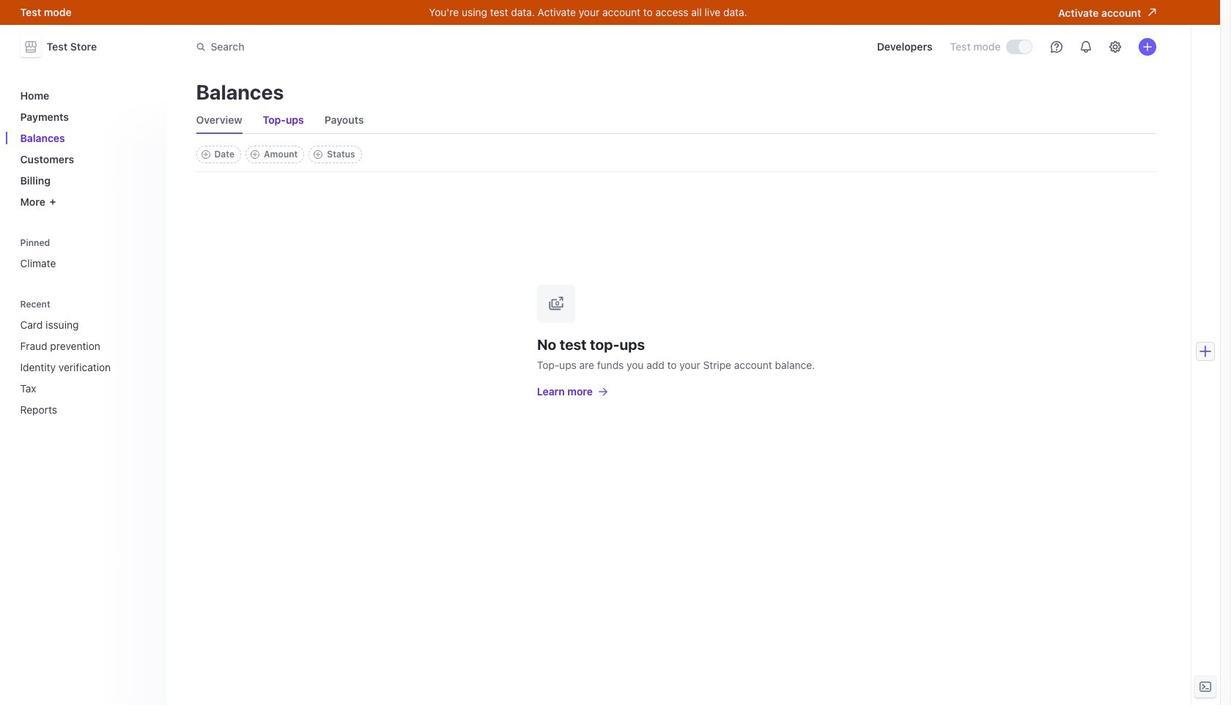 Task type: describe. For each thing, give the bounding box(es) containing it.
add date image
[[201, 150, 210, 159]]

core navigation links element
[[14, 84, 158, 214]]

clear history image
[[143, 300, 152, 309]]

add amount image
[[251, 150, 260, 159]]

pinned element
[[14, 233, 158, 276]]

settings image
[[1109, 41, 1121, 53]]

1 recent element from the top
[[14, 294, 158, 422]]

add status image
[[314, 150, 323, 159]]



Task type: vqa. For each thing, say whether or not it's contained in the screenshot.
the Pinned element in the left top of the page
yes



Task type: locate. For each thing, give the bounding box(es) containing it.
recent element
[[14, 294, 158, 422], [14, 313, 158, 422]]

2 recent element from the top
[[14, 313, 158, 422]]

tab list
[[196, 107, 1156, 134]]

edit pins image
[[143, 239, 152, 247]]

toolbar
[[196, 146, 362, 163]]

Search text field
[[187, 33, 601, 60]]

None search field
[[187, 33, 601, 60]]

notifications image
[[1080, 41, 1092, 53]]

help image
[[1051, 41, 1063, 53]]

Test mode checkbox
[[1007, 40, 1032, 54]]



